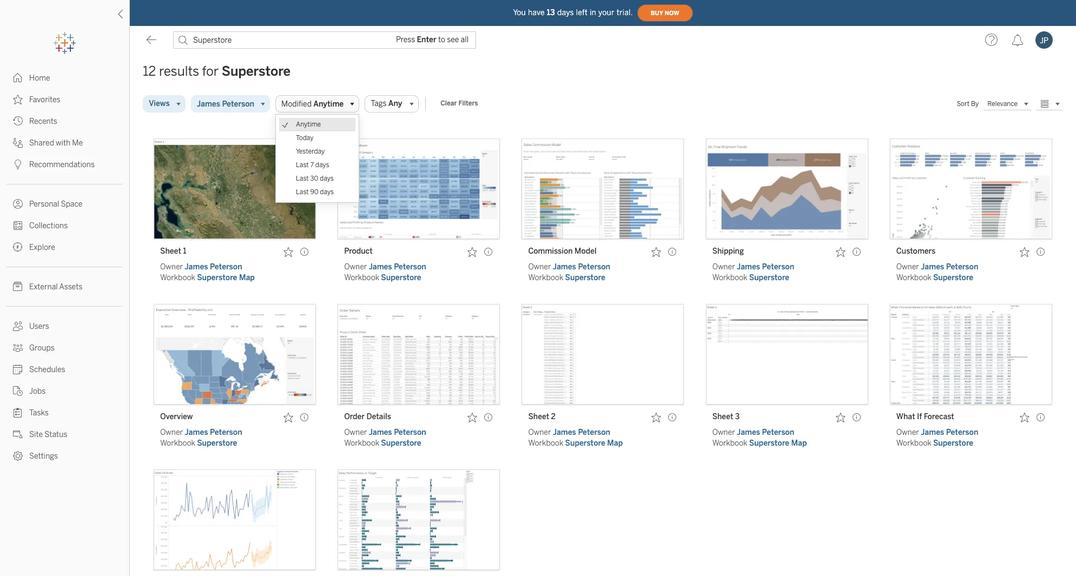 Task type: describe. For each thing, give the bounding box(es) containing it.
tags any
[[371, 99, 402, 108]]

modified anytime
[[282, 99, 344, 109]]

owner james peterson workbook superstore for order details
[[344, 428, 427, 448]]

shared with me
[[29, 139, 83, 148]]

superstore for sheet 2
[[565, 439, 606, 448]]

schedules
[[29, 365, 65, 375]]

days for last 7 days
[[315, 161, 329, 169]]

by text only_f5he34f image for site status
[[13, 430, 23, 440]]

owner for commission model
[[529, 263, 551, 272]]

by text only_f5he34f image for home
[[13, 73, 23, 83]]

peterson for product
[[394, 263, 427, 272]]

superstore link for what if forecast
[[934, 439, 974, 448]]

forecast
[[924, 413, 955, 422]]

by text only_f5he34f image for external assets
[[13, 282, 23, 292]]

superstore for commission model
[[565, 273, 606, 283]]

in
[[590, 8, 597, 17]]

owner for shipping
[[713, 263, 736, 272]]

by text only_f5he34f image for groups
[[13, 343, 23, 353]]

superstore for product
[[381, 273, 422, 283]]

external assets link
[[0, 276, 129, 298]]

what
[[897, 413, 916, 422]]

left
[[576, 8, 588, 17]]

owner james peterson workbook superstore for shipping
[[713, 263, 795, 283]]

last 30 days
[[296, 175, 334, 182]]

clear
[[441, 100, 457, 107]]

superstore for sheet 1
[[197, 273, 237, 283]]

days for last 90 days
[[320, 188, 334, 196]]

you
[[513, 8, 526, 17]]

peterson for overview
[[210, 428, 242, 437]]

map for 2
[[608, 439, 623, 448]]

favorites
[[29, 95, 60, 104]]

superstore link for customers
[[934, 273, 974, 283]]

views button
[[143, 95, 186, 113]]

13
[[547, 8, 555, 17]]

filters
[[459, 100, 478, 107]]

model
[[575, 247, 597, 256]]

sheet 2
[[529, 413, 556, 422]]

workbook for product
[[344, 273, 380, 283]]

last for last 30 days
[[296, 175, 309, 182]]

90
[[310, 188, 319, 196]]

12 results for superstore
[[143, 63, 291, 79]]

james for shipping
[[737, 263, 761, 272]]

assets
[[59, 283, 82, 292]]

peterson for sheet 1
[[210, 263, 242, 272]]

results
[[159, 63, 199, 79]]

workbook for order details
[[344, 439, 380, 448]]

order
[[344, 413, 365, 422]]

today
[[296, 134, 314, 142]]

map for 1
[[239, 273, 255, 283]]

order details
[[344, 413, 391, 422]]

by text only_f5he34f image for shared with me
[[13, 138, 23, 148]]

owner james peterson workbook superstore map for 3
[[713, 428, 807, 448]]

tasks link
[[0, 402, 129, 424]]

settings
[[29, 452, 58, 461]]

sort
[[957, 100, 970, 108]]

status
[[45, 430, 67, 440]]

owner james peterson workbook superstore map for 2
[[529, 428, 623, 448]]

external assets
[[29, 283, 82, 292]]

customers
[[897, 247, 936, 256]]

home
[[29, 74, 50, 83]]

explore link
[[0, 237, 129, 258]]

if
[[918, 413, 923, 422]]

sort by
[[957, 100, 980, 108]]

superstore map link for sheet 2
[[565, 439, 623, 448]]

by text only_f5he34f image for personal space
[[13, 199, 23, 209]]

buy
[[651, 9, 664, 17]]

james for overview
[[185, 428, 208, 437]]

site status
[[29, 430, 67, 440]]

james for what if forecast
[[921, 428, 945, 437]]

relevance
[[988, 100, 1018, 108]]

any
[[389, 99, 402, 108]]

what if forecast
[[897, 413, 955, 422]]

by text only_f5he34f image for recents
[[13, 116, 23, 126]]

explore
[[29, 243, 55, 252]]

personal
[[29, 200, 59, 209]]

by text only_f5he34f image for recommendations
[[13, 160, 23, 169]]

workbook for what if forecast
[[897, 439, 932, 448]]

superstore link for commission model
[[565, 273, 606, 283]]

buy now
[[651, 9, 680, 17]]

users link
[[0, 316, 129, 337]]

peterson for shipping
[[763, 263, 795, 272]]

james peterson link for product
[[369, 263, 427, 272]]

main region
[[130, 54, 1077, 577]]

owner for product
[[344, 263, 367, 272]]

1 vertical spatial anytime
[[296, 121, 321, 128]]

relevance button
[[984, 97, 1032, 110]]

superstore for customers
[[934, 273, 974, 283]]

clear filters button
[[436, 97, 483, 110]]

recents
[[29, 117, 57, 126]]

collections
[[29, 221, 68, 231]]

peterson for customers
[[947, 263, 979, 272]]

last 90 days
[[296, 188, 334, 196]]

personal space link
[[0, 193, 129, 215]]

now
[[665, 9, 680, 17]]

james peterson link for customers
[[921, 263, 979, 272]]

yesterday
[[296, 148, 325, 155]]

groups
[[29, 344, 55, 353]]

views
[[149, 99, 170, 108]]

personal space
[[29, 200, 83, 209]]

external
[[29, 283, 58, 292]]

overview
[[160, 413, 193, 422]]

recommendations link
[[0, 154, 129, 175]]

shipping
[[713, 247, 744, 256]]

commission model
[[529, 247, 597, 256]]

list box inside filter bar region
[[276, 115, 359, 202]]

site status link
[[0, 424, 129, 446]]

clear filters
[[441, 100, 478, 107]]

settings link
[[0, 446, 129, 467]]

navigation panel element
[[0, 32, 129, 467]]

by text only_f5he34f image for tasks
[[13, 408, 23, 418]]

sheet 1
[[160, 247, 186, 256]]

superstore for what if forecast
[[934, 439, 974, 448]]

owner james peterson workbook superstore map for 1
[[160, 263, 255, 283]]

owner for sheet 1
[[160, 263, 183, 272]]

peterson for sheet 3
[[763, 428, 795, 437]]

owner for what if forecast
[[897, 428, 920, 437]]

james peterson link for sheet 1
[[185, 263, 242, 272]]

last 7 days
[[296, 161, 329, 169]]

by text only_f5he34f image for favorites
[[13, 95, 23, 104]]

sheet 3
[[713, 413, 740, 422]]

workbook for sheet 3
[[713, 439, 748, 448]]

by text only_f5he34f image for settings
[[13, 452, 23, 461]]

workbook for customers
[[897, 273, 932, 283]]

james peterson link for shipping
[[737, 263, 795, 272]]

sheet for sheet 2
[[529, 413, 550, 422]]



Task type: locate. For each thing, give the bounding box(es) containing it.
by text only_f5he34f image
[[13, 116, 23, 126], [13, 160, 23, 169], [13, 199, 23, 209], [13, 221, 23, 231], [13, 243, 23, 252], [13, 282, 23, 292], [13, 343, 23, 353], [13, 387, 23, 396], [13, 408, 23, 418], [13, 430, 23, 440]]

owner for customers
[[897, 263, 920, 272]]

10 by text only_f5he34f image from the top
[[13, 430, 23, 440]]

product
[[344, 247, 373, 256]]

owner for sheet 3
[[713, 428, 736, 437]]

by text only_f5he34f image inside external assets link
[[13, 282, 23, 292]]

james down 2 on the bottom right
[[553, 428, 577, 437]]

superstore link for shipping
[[750, 273, 790, 283]]

workbook down order details
[[344, 439, 380, 448]]

workbook down commission
[[529, 273, 564, 283]]

james down the for
[[197, 99, 220, 109]]

sheet for sheet 3
[[713, 413, 734, 422]]

peterson for commission model
[[578, 263, 611, 272]]

by text only_f5he34f image left schedules
[[13, 365, 23, 375]]

superstore link for order details
[[381, 439, 422, 448]]

anytime
[[314, 99, 344, 109], [296, 121, 321, 128]]

by text only_f5he34f image inside home 'link'
[[13, 73, 23, 83]]

by text only_f5he34f image inside recommendations link
[[13, 160, 23, 169]]

4 by text only_f5he34f image from the top
[[13, 221, 23, 231]]

favorites link
[[0, 89, 129, 110]]

workbook down the product
[[344, 273, 380, 283]]

filter bar region
[[143, 95, 957, 203]]

owner
[[160, 263, 183, 272], [344, 263, 367, 272], [529, 263, 551, 272], [713, 263, 736, 272], [897, 263, 920, 272], [160, 428, 183, 437], [344, 428, 367, 437], [529, 428, 551, 437], [713, 428, 736, 437], [897, 428, 920, 437]]

owner down commission
[[529, 263, 551, 272]]

workbook down customers on the right top
[[897, 273, 932, 283]]

owner down the sheet 2
[[529, 428, 551, 437]]

by text only_f5he34f image left home
[[13, 73, 23, 83]]

details
[[367, 413, 391, 422]]

owner james peterson workbook superstore for product
[[344, 263, 427, 283]]

james peterson link for sheet 2
[[553, 428, 611, 437]]

site
[[29, 430, 43, 440]]

0 horizontal spatial map
[[239, 273, 255, 283]]

list box
[[276, 115, 359, 202]]

by text only_f5he34f image inside site status link
[[13, 430, 23, 440]]

by text only_f5he34f image
[[13, 73, 23, 83], [13, 95, 23, 104], [13, 138, 23, 148], [13, 322, 23, 331], [13, 365, 23, 375], [13, 452, 23, 461]]

last for last 90 days
[[296, 188, 309, 196]]

james peterson link down shipping
[[737, 263, 795, 272]]

james peterson link for what if forecast
[[921, 428, 979, 437]]

by text only_f5he34f image left recents
[[13, 116, 23, 126]]

3
[[736, 413, 740, 422]]

superstore link
[[381, 273, 422, 283], [565, 273, 606, 283], [750, 273, 790, 283], [934, 273, 974, 283], [197, 439, 237, 448], [381, 439, 422, 448], [934, 439, 974, 448]]

james peterson link down 3
[[737, 428, 795, 437]]

main navigation. press the up and down arrow keys to access links. element
[[0, 67, 129, 467]]

shared with me link
[[0, 132, 129, 154]]

by text only_f5he34f image for explore
[[13, 243, 23, 252]]

by text only_f5he34f image for collections
[[13, 221, 23, 231]]

by text only_f5he34f image inside shared with me link
[[13, 138, 23, 148]]

1 horizontal spatial superstore map link
[[565, 439, 623, 448]]

owner down sheet 1 on the left top of page
[[160, 263, 183, 272]]

peterson inside james peterson dropdown button
[[222, 99, 254, 109]]

2 horizontal spatial superstore map link
[[750, 439, 807, 448]]

workbook for shipping
[[713, 273, 748, 283]]

home link
[[0, 67, 129, 89]]

workbook down overview
[[160, 439, 195, 448]]

james down 1
[[185, 263, 208, 272]]

owner james peterson workbook superstore map down 1
[[160, 263, 255, 283]]

owner for overview
[[160, 428, 183, 437]]

james for sheet 1
[[185, 263, 208, 272]]

james down the product
[[369, 263, 392, 272]]

owner james peterson workbook superstore down forecast
[[897, 428, 979, 448]]

shared
[[29, 139, 54, 148]]

owner down shipping
[[713, 263, 736, 272]]

recents link
[[0, 110, 129, 132]]

have
[[528, 8, 545, 17]]

superstore link for overview
[[197, 439, 237, 448]]

james peterson link down forecast
[[921, 428, 979, 437]]

owner down order
[[344, 428, 367, 437]]

james peterson link down the details
[[369, 428, 427, 437]]

peterson for sheet 2
[[578, 428, 611, 437]]

by text only_f5he34f image left external at left
[[13, 282, 23, 292]]

by text only_f5he34f image for jobs
[[13, 387, 23, 396]]

owner down what
[[897, 428, 920, 437]]

with
[[56, 139, 70, 148]]

by text only_f5he34f image inside "settings" 'link'
[[13, 452, 23, 461]]

by text only_f5he34f image inside jobs link
[[13, 387, 23, 396]]

days right the "30"
[[320, 175, 334, 182]]

6 by text only_f5he34f image from the top
[[13, 282, 23, 292]]

collections link
[[0, 215, 129, 237]]

by text only_f5he34f image left groups
[[13, 343, 23, 353]]

by text only_f5he34f image inside collections link
[[13, 221, 23, 231]]

superstore map link
[[197, 273, 255, 283], [565, 439, 623, 448], [750, 439, 807, 448]]

anytime right "modified"
[[314, 99, 344, 109]]

by text only_f5he34f image left explore on the top
[[13, 243, 23, 252]]

by text only_f5he34f image left collections
[[13, 221, 23, 231]]

by text only_f5he34f image left the 'site' at the left bottom of page
[[13, 430, 23, 440]]

owner james peterson workbook superstore down customers on the right top
[[897, 263, 979, 283]]

james down overview
[[185, 428, 208, 437]]

you have 13 days left in your trial.
[[513, 8, 633, 17]]

owner down overview
[[160, 428, 183, 437]]

owner for order details
[[344, 428, 367, 437]]

james for product
[[369, 263, 392, 272]]

trial.
[[617, 8, 633, 17]]

list box containing anytime
[[276, 115, 359, 202]]

by text only_f5he34f image inside tasks link
[[13, 408, 23, 418]]

2 last from the top
[[296, 175, 309, 182]]

superstore map link for sheet 3
[[750, 439, 807, 448]]

owner james peterson workbook superstore for overview
[[160, 428, 242, 448]]

3 by text only_f5he34f image from the top
[[13, 138, 23, 148]]

owner james peterson workbook superstore map down 3
[[713, 428, 807, 448]]

space
[[61, 200, 83, 209]]

1 by text only_f5he34f image from the top
[[13, 116, 23, 126]]

james peterson link for sheet 3
[[737, 428, 795, 437]]

owner james peterson workbook superstore for commission model
[[529, 263, 611, 283]]

james peterson link down 1
[[185, 263, 242, 272]]

by text only_f5he34f image left personal
[[13, 199, 23, 209]]

12
[[143, 63, 156, 79]]

sheet left 1
[[160, 247, 181, 256]]

3 last from the top
[[296, 188, 309, 196]]

by text only_f5he34f image inside recents link
[[13, 116, 23, 126]]

30
[[310, 175, 319, 182]]

last left 90 at the top left
[[296, 188, 309, 196]]

workbook for overview
[[160, 439, 195, 448]]

owner james peterson workbook superstore
[[344, 263, 427, 283], [529, 263, 611, 283], [713, 263, 795, 283], [897, 263, 979, 283], [160, 428, 242, 448], [344, 428, 427, 448], [897, 428, 979, 448]]

me
[[72, 139, 83, 148]]

anytime up 'today' on the top of page
[[296, 121, 321, 128]]

workbook down the sheet 3
[[713, 439, 748, 448]]

by text only_f5he34f image left recommendations
[[13, 160, 23, 169]]

last
[[296, 161, 309, 169], [296, 175, 309, 182], [296, 188, 309, 196]]

james for customers
[[921, 263, 945, 272]]

1 vertical spatial last
[[296, 175, 309, 182]]

2 by text only_f5he34f image from the top
[[13, 95, 23, 104]]

workbook down the sheet 2
[[529, 439, 564, 448]]

4 by text only_f5he34f image from the top
[[13, 322, 23, 331]]

2 vertical spatial last
[[296, 188, 309, 196]]

0 horizontal spatial owner james peterson workbook superstore map
[[160, 263, 255, 283]]

owner james peterson workbook superstore down commission model
[[529, 263, 611, 283]]

superstore
[[222, 63, 291, 79], [197, 273, 237, 283], [381, 273, 422, 283], [565, 273, 606, 283], [750, 273, 790, 283], [934, 273, 974, 283], [197, 439, 237, 448], [381, 439, 422, 448], [565, 439, 606, 448], [750, 439, 790, 448], [934, 439, 974, 448]]

james down the details
[[369, 428, 392, 437]]

james peterson button
[[191, 95, 270, 113]]

1 horizontal spatial sheet
[[529, 413, 550, 422]]

8 by text only_f5he34f image from the top
[[13, 387, 23, 396]]

map for 3
[[792, 439, 807, 448]]

tasks
[[29, 409, 49, 418]]

days right 7
[[315, 161, 329, 169]]

buy now button
[[638, 4, 693, 22]]

workbook for sheet 2
[[529, 439, 564, 448]]

0 horizontal spatial sheet
[[160, 247, 181, 256]]

5 by text only_f5he34f image from the top
[[13, 365, 23, 375]]

james peterson link down overview
[[185, 428, 242, 437]]

last left the "30"
[[296, 175, 309, 182]]

days right 13
[[558, 8, 574, 17]]

by text only_f5he34f image inside favorites link
[[13, 95, 23, 104]]

2 horizontal spatial sheet
[[713, 413, 734, 422]]

by text only_f5he34f image for users
[[13, 322, 23, 331]]

james down commission model
[[553, 263, 577, 272]]

7 by text only_f5he34f image from the top
[[13, 343, 23, 353]]

owner james peterson workbook superstore down overview
[[160, 428, 242, 448]]

sheet left 3
[[713, 413, 734, 422]]

peterson for order details
[[394, 428, 427, 437]]

owner down the sheet 3
[[713, 428, 736, 437]]

james peterson link
[[185, 263, 242, 272], [369, 263, 427, 272], [553, 263, 611, 272], [737, 263, 795, 272], [921, 263, 979, 272], [185, 428, 242, 437], [369, 428, 427, 437], [553, 428, 611, 437], [737, 428, 795, 437], [921, 428, 979, 437]]

owner james peterson workbook superstore down the details
[[344, 428, 427, 448]]

2 horizontal spatial owner james peterson workbook superstore map
[[713, 428, 807, 448]]

james down 3
[[737, 428, 761, 437]]

commission
[[529, 247, 573, 256]]

owner james peterson workbook superstore for customers
[[897, 263, 979, 283]]

workbook
[[160, 273, 195, 283], [344, 273, 380, 283], [529, 273, 564, 283], [713, 273, 748, 283], [897, 273, 932, 283], [160, 439, 195, 448], [344, 439, 380, 448], [529, 439, 564, 448], [713, 439, 748, 448], [897, 439, 932, 448]]

superstore for overview
[[197, 439, 237, 448]]

james peterson link down the product
[[369, 263, 427, 272]]

james peterson link for commission model
[[553, 263, 611, 272]]

james
[[197, 99, 220, 109], [185, 263, 208, 272], [369, 263, 392, 272], [553, 263, 577, 272], [737, 263, 761, 272], [921, 263, 945, 272], [185, 428, 208, 437], [369, 428, 392, 437], [553, 428, 577, 437], [737, 428, 761, 437], [921, 428, 945, 437]]

by text only_f5he34f image left the users
[[13, 322, 23, 331]]

0 vertical spatial last
[[296, 161, 309, 169]]

james peterson link down model
[[553, 263, 611, 272]]

0 vertical spatial anytime
[[314, 99, 344, 109]]

your
[[599, 8, 615, 17]]

0 horizontal spatial superstore map link
[[197, 273, 255, 283]]

by text only_f5he34f image for schedules
[[13, 365, 23, 375]]

recommendations
[[29, 160, 95, 169]]

Search for views, metrics, workbooks, and more text field
[[173, 31, 476, 49]]

peterson
[[222, 99, 254, 109], [210, 263, 242, 272], [394, 263, 427, 272], [578, 263, 611, 272], [763, 263, 795, 272], [947, 263, 979, 272], [210, 428, 242, 437], [394, 428, 427, 437], [578, 428, 611, 437], [763, 428, 795, 437], [947, 428, 979, 437]]

1 by text only_f5he34f image from the top
[[13, 73, 23, 83]]

workbook down sheet 1 on the left top of page
[[160, 273, 195, 283]]

1
[[183, 247, 186, 256]]

2
[[551, 413, 556, 422]]

james peterson link down 2 on the bottom right
[[553, 428, 611, 437]]

last left 7
[[296, 161, 309, 169]]

workbook down the if
[[897, 439, 932, 448]]

jobs
[[29, 387, 46, 396]]

by text only_f5he34f image inside schedules link
[[13, 365, 23, 375]]

james for commission model
[[553, 263, 577, 272]]

james peterson link for order details
[[369, 428, 427, 437]]

1 horizontal spatial map
[[608, 439, 623, 448]]

sheet left 2 on the bottom right
[[529, 413, 550, 422]]

by text only_f5he34f image inside explore link
[[13, 243, 23, 252]]

james inside dropdown button
[[197, 99, 220, 109]]

tags
[[371, 99, 387, 108]]

workbook for sheet 1
[[160, 273, 195, 283]]

by text only_f5he34f image inside users "link"
[[13, 322, 23, 331]]

days right 90 at the top left
[[320, 188, 334, 196]]

james peterson
[[197, 99, 254, 109]]

peterson for what if forecast
[[947, 428, 979, 437]]

james down customers on the right top
[[921, 263, 945, 272]]

by
[[972, 100, 980, 108]]

james down shipping
[[737, 263, 761, 272]]

2 horizontal spatial map
[[792, 439, 807, 448]]

groups link
[[0, 337, 129, 359]]

owner james peterson workbook superstore for what if forecast
[[897, 428, 979, 448]]

superstore for order details
[[381, 439, 422, 448]]

sheet for sheet 1
[[160, 247, 181, 256]]

by text only_f5he34f image left favorites
[[13, 95, 23, 104]]

workbook down shipping
[[713, 273, 748, 283]]

owner james peterson workbook superstore map down 2 on the bottom right
[[529, 428, 623, 448]]

by text only_f5he34f image inside the groups link
[[13, 343, 23, 353]]

by text only_f5he34f image left tasks
[[13, 408, 23, 418]]

james for order details
[[369, 428, 392, 437]]

owner james peterson workbook superstore map
[[160, 263, 255, 283], [529, 428, 623, 448], [713, 428, 807, 448]]

7
[[310, 161, 314, 169]]

by text only_f5he34f image left shared
[[13, 138, 23, 148]]

map
[[239, 273, 255, 283], [608, 439, 623, 448], [792, 439, 807, 448]]

modified
[[282, 99, 312, 109]]

days
[[558, 8, 574, 17], [315, 161, 329, 169], [320, 175, 334, 182], [320, 188, 334, 196]]

by text only_f5he34f image left "jobs"
[[13, 387, 23, 396]]

superstore for shipping
[[750, 273, 790, 283]]

jobs link
[[0, 381, 129, 402]]

2 by text only_f5he34f image from the top
[[13, 160, 23, 169]]

james down forecast
[[921, 428, 945, 437]]

for
[[202, 63, 219, 79]]

james for sheet 3
[[737, 428, 761, 437]]

james for sheet 2
[[553, 428, 577, 437]]

owner down customers on the right top
[[897, 263, 920, 272]]

owner james peterson workbook superstore down shipping
[[713, 263, 795, 283]]

superstore link for product
[[381, 273, 422, 283]]

superstore for sheet 3
[[750, 439, 790, 448]]

owner james peterson workbook superstore down the product
[[344, 263, 427, 283]]

schedules link
[[0, 359, 129, 381]]

by text only_f5he34f image left settings
[[13, 452, 23, 461]]

days for last 30 days
[[320, 175, 334, 182]]

9 by text only_f5he34f image from the top
[[13, 408, 23, 418]]

users
[[29, 322, 49, 331]]

1 last from the top
[[296, 161, 309, 169]]

superstore map link for sheet 1
[[197, 273, 255, 283]]

3 by text only_f5he34f image from the top
[[13, 199, 23, 209]]

owner down the product
[[344, 263, 367, 272]]

1 horizontal spatial owner james peterson workbook superstore map
[[529, 428, 623, 448]]

6 by text only_f5he34f image from the top
[[13, 452, 23, 461]]

5 by text only_f5he34f image from the top
[[13, 243, 23, 252]]

james peterson link down customers on the right top
[[921, 263, 979, 272]]

by text only_f5he34f image inside personal space link
[[13, 199, 23, 209]]

james peterson link for overview
[[185, 428, 242, 437]]

owner for sheet 2
[[529, 428, 551, 437]]



Task type: vqa. For each thing, say whether or not it's contained in the screenshot.
main region
yes



